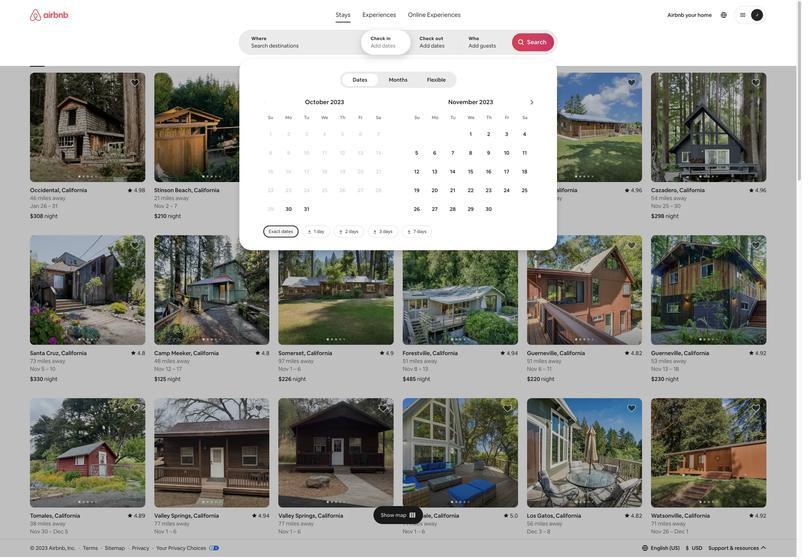 Task type: vqa. For each thing, say whether or not it's contained in the screenshot.


Task type: locate. For each thing, give the bounding box(es) containing it.
2 days from the left
[[383, 229, 393, 235]]

0 vertical spatial 4.89 out of 5 average rating image
[[377, 187, 394, 194]]

5.0 left "map"
[[386, 513, 394, 520]]

dates for check out add dates
[[431, 42, 445, 49]]

$330
[[30, 376, 43, 383]]

4.92 for watsonville, california 71 miles away nov 26 – dec 1 $91 night
[[756, 513, 767, 520]]

add to wishlist: valley springs, california image
[[255, 404, 264, 413], [379, 404, 388, 413]]

1 horizontal spatial 19
[[414, 187, 420, 194]]

0 horizontal spatial guerneville,
[[527, 350, 559, 357]]

2 17 button from the left
[[498, 163, 516, 181]]

14 for the right 14 button
[[450, 168, 456, 175]]

4 for november 2023
[[524, 131, 527, 138]]

2 mo from the left
[[432, 115, 439, 121]]

1 horizontal spatial 15
[[469, 168, 474, 175]]

55
[[527, 195, 534, 202]]

– inside garden valley, california 97 miles away nov 12 – 17 $265 night
[[297, 203, 300, 210]]

1 vertical spatial 14
[[450, 168, 456, 175]]

0 horizontal spatial check
[[371, 36, 386, 42]]

dec for 38 miles away
[[53, 528, 64, 535]]

1 4.8 from the left
[[137, 350, 145, 357]]

we down october 2023
[[321, 115, 328, 121]]

28 left cobb,
[[376, 187, 382, 194]]

1 days from the left
[[349, 229, 359, 235]]

29 for first 29 button from right
[[468, 206, 474, 213]]

2 97 from the top
[[279, 358, 285, 365]]

19
[[340, 168, 346, 175], [414, 187, 420, 194]]

97 down somerset,
[[279, 358, 285, 365]]

0 horizontal spatial sa
[[376, 115, 381, 121]]

guerneville, up '53'
[[652, 350, 683, 357]]

0 horizontal spatial 2023
[[36, 545, 48, 552]]

1 horizontal spatial we
[[468, 115, 475, 121]]

1 vertical spatial 4.92
[[756, 513, 767, 520]]

0 horizontal spatial fr
[[359, 115, 363, 121]]

1 5.0 out of 5 average rating image from the left
[[504, 513, 518, 520]]

2 18 button from the left
[[516, 163, 534, 181]]

check left in
[[371, 36, 386, 42]]

97 inside somerset, california 97 miles away nov 1 – 6 $226 night
[[279, 358, 285, 365]]

23 button
[[280, 181, 298, 199], [480, 181, 498, 199]]

2 15 from the left
[[469, 168, 474, 175]]

16 button
[[280, 163, 298, 181], [480, 163, 498, 181]]

24 left acampo,
[[504, 187, 510, 194]]

–
[[48, 203, 51, 210], [421, 203, 424, 210], [170, 203, 173, 210], [297, 203, 300, 210], [671, 203, 674, 210], [46, 365, 49, 373], [419, 365, 422, 373], [173, 365, 175, 373], [294, 365, 297, 373], [543, 365, 546, 373], [670, 365, 673, 373], [49, 528, 52, 535], [418, 528, 421, 535], [169, 528, 172, 535], [294, 528, 297, 535], [544, 528, 546, 535], [671, 528, 674, 535]]

california inside occidental, california 46 miles away jan 26 – 31 $308 night
[[62, 187, 87, 194]]

privacy left your
[[132, 545, 149, 552]]

privacy right your
[[169, 545, 186, 552]]

0 horizontal spatial 28
[[376, 187, 382, 194]]

51
[[403, 358, 409, 365], [527, 358, 533, 365]]

38
[[30, 520, 36, 528]]

51 down forestville,
[[403, 358, 409, 365]]

25 up the $298
[[663, 203, 670, 210]]

26 button down cobb,
[[408, 200, 426, 218]]

0 horizontal spatial 16 button
[[280, 163, 298, 181]]

1 add from the left
[[371, 42, 381, 49]]

guerneville, inside guerneville, california 53 miles away nov 13 – 18 $230 night
[[652, 350, 683, 357]]

1 horizontal spatial sa
[[523, 115, 528, 121]]

days
[[349, 229, 359, 235], [383, 229, 393, 235], [417, 229, 427, 235]]

1 4.96 from the left
[[632, 187, 643, 194]]

71 down "map"
[[403, 520, 409, 528]]

guerneville, inside guerneville, california 51 miles away nov 6 – 11 $220 night
[[527, 350, 559, 357]]

check for check in add dates
[[371, 36, 386, 42]]

1 horizontal spatial 22
[[468, 187, 474, 194]]

0 horizontal spatial 9 button
[[280, 144, 298, 162]]

0 horizontal spatial 27
[[358, 187, 364, 194]]

add to wishlist: somerset, california image
[[379, 241, 388, 250]]

experiences up in
[[363, 11, 396, 19]]

nov inside cloverdale, california 71 miles away nov 1 – 6 $584 night
[[403, 528, 413, 535]]

watsonville,
[[652, 513, 684, 520]]

4.92
[[756, 350, 767, 357], [756, 513, 767, 520]]

71 for cloverdale, california
[[403, 520, 409, 528]]

november 2023
[[449, 98, 494, 106]]

2 springs, from the left
[[296, 513, 317, 520]]

0 horizontal spatial 3 button
[[298, 125, 316, 143]]

8 inside the forestville, california 51 miles away nov 8 – 13 $485 night
[[415, 365, 418, 373]]

nov
[[403, 203, 413, 210], [154, 203, 165, 210], [279, 203, 289, 210], [652, 203, 662, 210], [30, 365, 40, 373], [403, 365, 413, 373], [154, 365, 165, 373], [279, 365, 289, 373], [527, 365, 538, 373], [652, 365, 662, 373], [30, 528, 40, 535], [403, 528, 413, 535], [154, 528, 165, 535], [279, 528, 289, 535], [652, 528, 662, 535]]

add to wishlist: valley springs, california image for 4.94
[[255, 404, 264, 413]]

0 vertical spatial 20
[[358, 168, 364, 175]]

who
[[469, 36, 480, 42]]

inc.
[[68, 545, 76, 552]]

5.0
[[510, 513, 518, 520], [386, 513, 394, 520]]

0 horizontal spatial we
[[321, 115, 328, 121]]

1 18 button from the left
[[316, 163, 334, 181]]

24 button left 55
[[498, 181, 516, 199]]

dec for 71 miles away
[[675, 528, 686, 535]]

experiences up out
[[428, 11, 461, 19]]

18 button up valley,
[[316, 163, 334, 181]]

0 horizontal spatial 4
[[323, 131, 326, 138]]

30
[[675, 203, 681, 210], [286, 206, 292, 213], [486, 206, 492, 213], [41, 528, 48, 535]]

8 inside los gatos, california 56 miles away dec 3 – 8 $297 night
[[548, 528, 551, 535]]

dec up (us)
[[675, 528, 686, 535]]

18 button
[[316, 163, 334, 181], [516, 163, 534, 181]]

97
[[279, 195, 285, 202], [279, 358, 285, 365]]

1 horizontal spatial 28 button
[[444, 200, 462, 218]]

– inside guerneville, california 53 miles away nov 13 – 18 $230 night
[[670, 365, 673, 373]]

away inside watsonville, california 71 miles away nov 26 – dec 1 $91 night
[[673, 520, 686, 528]]

1 29 from the left
[[268, 206, 274, 213]]

october 2023
[[305, 98, 344, 106]]

show map
[[381, 512, 407, 519]]

add to wishlist: guerneville, california image
[[628, 241, 637, 250], [752, 241, 761, 250]]

lakefront
[[324, 55, 344, 61]]

4.96 out of 5 average rating image for cazadero, california 54 miles away nov 25 – 30 $298 night
[[750, 187, 767, 194]]

17 down the "meeker,"
[[177, 365, 182, 373]]

2 horizontal spatial 18
[[674, 365, 680, 373]]

1 horizontal spatial 18 button
[[516, 163, 534, 181]]

2 experiences from the left
[[428, 11, 461, 19]]

1 vertical spatial 13 button
[[426, 163, 444, 181]]

su
[[268, 115, 274, 121], [415, 115, 420, 121]]

None search field
[[239, 0, 803, 250]]

13 button
[[352, 144, 370, 162], [426, 163, 444, 181]]

1 inside cloverdale, california 71 miles away nov 1 – 6 $584 night
[[415, 528, 417, 535]]

2 24 from the left
[[504, 187, 510, 194]]

4 button for october 2023
[[316, 125, 334, 143]]

4.8 left camp
[[137, 350, 145, 357]]

away inside acampo, california 55 miles away
[[550, 195, 563, 202]]

27 for the bottommost 27 button
[[432, 206, 438, 213]]

97 down garden
[[279, 195, 285, 202]]

71 down watsonville,
[[652, 520, 657, 528]]

1 horizontal spatial dec
[[527, 528, 538, 535]]

2023 for ©
[[36, 545, 48, 552]]

1 mo from the left
[[286, 115, 292, 121]]

0 horizontal spatial 2 button
[[280, 125, 298, 143]]

1 horizontal spatial 29
[[468, 206, 474, 213]]

12 inside cobb, california 62 miles away nov 12 – 17
[[415, 203, 420, 210]]

1 horizontal spatial 27 button
[[426, 200, 444, 218]]

miles inside occidental, california 46 miles away jan 26 – 31 $308 night
[[38, 195, 51, 202]]

1 horizontal spatial 4.96 out of 5 average rating image
[[750, 187, 767, 194]]

0 horizontal spatial 6 button
[[352, 125, 370, 143]]

29 button
[[262, 200, 280, 218], [462, 200, 480, 218]]

1 experiences from the left
[[363, 11, 396, 19]]

0 horizontal spatial 5 button
[[334, 125, 352, 143]]

5.0 out of 5 average rating image
[[504, 513, 518, 520], [380, 513, 394, 520]]

0 horizontal spatial 51
[[403, 358, 409, 365]]

2 4.8 from the left
[[262, 350, 270, 357]]

3 button for october 2023
[[298, 125, 316, 143]]

20 button
[[352, 163, 370, 181], [426, 181, 444, 199]]

17 button up valley,
[[298, 163, 316, 181]]

tu down october
[[304, 115, 310, 121]]

dec up airbnb,
[[53, 528, 64, 535]]

group containing off-the-grid
[[30, 37, 639, 67]]

night inside guerneville, california 53 miles away nov 13 – 18 $230 night
[[666, 376, 680, 383]]

add
[[371, 42, 381, 49], [420, 42, 430, 49], [469, 42, 479, 49]]

somerset,
[[279, 350, 306, 357]]

31 down occidental,
[[52, 203, 58, 210]]

1 add to wishlist: valley springs, california image from the left
[[255, 404, 264, 413]]

2023 for november
[[480, 98, 494, 106]]

0 horizontal spatial th
[[340, 115, 346, 121]]

0 vertical spatial 21
[[376, 168, 382, 175]]

privacy
[[132, 545, 149, 552], [169, 545, 186, 552]]

0 horizontal spatial 13 button
[[352, 144, 370, 162]]

valley right 4.94 out of 5 average rating image
[[279, 513, 294, 520]]

1 horizontal spatial privacy
[[169, 545, 186, 552]]

71 inside cloverdale, california 71 miles away nov 1 – 6 $584 night
[[403, 520, 409, 528]]

2 add to wishlist: valley springs, california image from the left
[[379, 404, 388, 413]]

night inside guerneville, california 51 miles away nov 6 – 11 $220 night
[[542, 376, 555, 383]]

experiences
[[363, 11, 396, 19], [428, 11, 461, 19]]

15 for 1st 15 button from left
[[268, 168, 274, 175]]

4.96 for acampo, california 55 miles away
[[632, 187, 643, 194]]

0 vertical spatial 14
[[376, 150, 382, 156]]

1 1 button from the left
[[262, 125, 280, 143]]

23 left valley,
[[286, 187, 292, 194]]

0 horizontal spatial 24
[[304, 187, 310, 194]]

experiences inside online experiences 'link'
[[428, 11, 461, 19]]

51 up the $220
[[527, 358, 533, 365]]

0 horizontal spatial 18 button
[[316, 163, 334, 181]]

california inside the santa cruz, california 73 miles away nov 5 – 10 $330 night
[[61, 350, 87, 357]]

3 add from the left
[[469, 42, 479, 49]]

77 for 4.94
[[154, 520, 161, 528]]

29 for 2nd 29 button from the right
[[268, 206, 274, 213]]

23 button left the 4.88 out of 5 average rating image
[[480, 181, 498, 199]]

add to wishlist: cloverdale, california image
[[503, 404, 512, 413]]

2 22 from the left
[[468, 187, 474, 194]]

28 right cobb, california 62 miles away nov 12 – 17
[[450, 206, 456, 213]]

1 horizontal spatial check
[[420, 36, 435, 42]]

4.89 out of 5 average rating image containing 4.89
[[128, 513, 145, 520]]

1 valley springs, california 77 miles away nov 1 – 6 $210 night from the left
[[154, 513, 219, 546]]

· left privacy link
[[128, 545, 129, 552]]

3 dec from the left
[[675, 528, 686, 535]]

valley springs, california 77 miles away nov 1 – 6 $210 night for 5.0
[[279, 513, 344, 546]]

tab list containing dates
[[342, 72, 455, 88]]

4 button
[[316, 125, 334, 143], [516, 125, 534, 143]]

california inside cazadero, california 54 miles away nov 25 – 30 $298 night
[[680, 187, 706, 194]]

77 for 5.0
[[279, 520, 285, 528]]

0 horizontal spatial 17 button
[[298, 163, 316, 181]]

check
[[371, 36, 386, 42], [420, 36, 435, 42]]

1 4.92 from the top
[[756, 350, 767, 357]]

add for check out add dates
[[420, 42, 430, 49]]

dec inside watsonville, california 71 miles away nov 26 – dec 1 $91 night
[[675, 528, 686, 535]]

24 right garden
[[304, 187, 310, 194]]

17 button
[[298, 163, 316, 181], [498, 163, 516, 181]]

guerneville, for 51
[[527, 350, 559, 357]]

0 horizontal spatial 20
[[358, 168, 364, 175]]

2 25 button from the left
[[516, 181, 534, 199]]

7 inside stinson beach, california 21 miles away nov 2 – 7 $210 night
[[174, 203, 177, 210]]

2 button for october 2023
[[280, 125, 298, 143]]

1 horizontal spatial tu
[[451, 115, 456, 121]]

0 vertical spatial 6 button
[[352, 125, 370, 143]]

add down who
[[469, 42, 479, 49]]

31 down valley,
[[304, 206, 310, 213]]

0 horizontal spatial dec
[[53, 528, 64, 535]]

guerneville, california 53 miles away nov 13 – 18 $230 night
[[652, 350, 710, 383]]

night inside garden valley, california 97 miles away nov 12 – 17 $265 night
[[293, 213, 306, 220]]

valley right 4.89
[[154, 513, 170, 520]]

1 15 button from the left
[[262, 163, 280, 181]]

0 horizontal spatial 9
[[287, 150, 290, 156]]

0 horizontal spatial 12 button
[[334, 144, 352, 162]]

0 horizontal spatial 7 button
[[370, 125, 388, 143]]

tab list inside 'stays' tab panel
[[342, 72, 455, 88]]

0 horizontal spatial add to wishlist: valley springs, california image
[[255, 404, 264, 413]]

5.0 out of 5 average rating image for cloverdale, california 71 miles away nov 1 – 6 $584 night
[[504, 513, 518, 520]]

dec inside tomales, california 38 miles away nov 30 – dec 5 $151 night
[[53, 528, 64, 535]]

– inside guerneville, california 51 miles away nov 6 – 11 $220 night
[[543, 365, 546, 373]]

0 horizontal spatial 23
[[286, 187, 292, 194]]

flexible button
[[418, 73, 455, 87]]

dates inside check in add dates
[[382, 42, 396, 49]]

1 4 from the left
[[323, 131, 326, 138]]

dec inside los gatos, california 56 miles away dec 3 – 8 $297 night
[[527, 528, 538, 535]]

1 th from the left
[[340, 115, 346, 121]]

19 for leftmost 19 button
[[340, 168, 346, 175]]

0 horizontal spatial tu
[[304, 115, 310, 121]]

21 for the bottommost 21 button
[[451, 187, 456, 194]]

away inside the santa cruz, california 73 miles away nov 5 – 10 $330 night
[[52, 358, 65, 365]]

stays tab panel
[[239, 30, 803, 250]]

1 horizontal spatial 10 button
[[498, 144, 516, 162]]

support
[[709, 545, 730, 552]]

1 77 from the left
[[154, 520, 161, 528]]

3 button for november 2023
[[498, 125, 516, 143]]

night inside tomales, california 38 miles away nov 30 – dec 5 $151 night
[[43, 538, 56, 546]]

2 sa from the left
[[523, 115, 528, 121]]

2 days
[[346, 229, 359, 235]]

4.92 out of 5 average rating image
[[750, 350, 767, 357]]

2 1 button from the left
[[462, 125, 480, 143]]

17 inside garden valley, california 97 miles away nov 12 – 17 $265 night
[[301, 203, 306, 210]]

2 horizontal spatial dates
[[431, 42, 445, 49]]

4.89 out of 5 average rating image up privacy link
[[128, 513, 145, 520]]

1 button for october
[[262, 125, 280, 143]]

guerneville, up the $220
[[527, 350, 559, 357]]

1 4.82 from the top
[[632, 350, 643, 357]]

1 24 from the left
[[304, 187, 310, 194]]

sa
[[376, 115, 381, 121], [523, 115, 528, 121]]

dates down in
[[382, 42, 396, 49]]

56
[[527, 520, 534, 528]]

days down cobb, california 62 miles away nov 12 – 17
[[417, 229, 427, 235]]

guests
[[480, 42, 497, 49]]

add to wishlist: garden valley, california image
[[379, 78, 388, 87]]

add to wishlist: acampo, california image
[[628, 78, 637, 87]]

4.99
[[258, 187, 270, 194]]

where
[[252, 36, 267, 42]]

0 vertical spatial 27
[[358, 187, 364, 194]]

71 inside watsonville, california 71 miles away nov 26 – dec 1 $91 night
[[652, 520, 657, 528]]

28
[[376, 187, 382, 194], [450, 206, 456, 213]]

$298
[[652, 213, 665, 220]]

2 71 from the left
[[652, 520, 657, 528]]

2 51 from the left
[[527, 358, 533, 365]]

2 valley from the left
[[279, 513, 294, 520]]

0 horizontal spatial 4.96
[[632, 187, 643, 194]]

2 16 from the left
[[486, 168, 492, 175]]

0 horizontal spatial 29 button
[[262, 200, 280, 218]]

· left your
[[152, 545, 154, 552]]

1 15 from the left
[[268, 168, 274, 175]]

1 dec from the left
[[53, 528, 64, 535]]

1 inside watsonville, california 71 miles away nov 26 – dec 1 $91 night
[[687, 528, 689, 535]]

2 3 button from the left
[[498, 125, 516, 143]]

1 springs, from the left
[[171, 513, 193, 520]]

miles inside the santa cruz, california 73 miles away nov 5 – 10 $330 night
[[37, 358, 51, 365]]

23 button left valley,
[[280, 181, 298, 199]]

add inside who add guests
[[469, 42, 479, 49]]

we down november 2023
[[468, 115, 475, 121]]

1 horizontal spatial add to wishlist: guerneville, california image
[[752, 241, 761, 250]]

2 4.82 from the top
[[632, 513, 643, 520]]

1 valley from the left
[[154, 513, 170, 520]]

camp meeker, california 48 miles away nov 12 – 17 $125 night
[[154, 350, 219, 383]]

1 fr from the left
[[359, 115, 363, 121]]

3
[[305, 131, 308, 138], [506, 131, 509, 138], [380, 229, 382, 235], [539, 528, 542, 535]]

– inside cobb, california 62 miles away nov 12 – 17
[[421, 203, 424, 210]]

0 horizontal spatial dates
[[282, 229, 293, 235]]

– inside cloverdale, california 71 miles away nov 1 – 6 $584 night
[[418, 528, 421, 535]]

53
[[652, 358, 658, 365]]

2 horizontal spatial 21
[[451, 187, 456, 194]]

51 inside the forestville, california 51 miles away nov 8 – 13 $485 night
[[403, 358, 409, 365]]

add up the play
[[371, 42, 381, 49]]

1 71 from the left
[[403, 520, 409, 528]]

– inside the santa cruz, california 73 miles away nov 5 – 10 $330 night
[[46, 365, 49, 373]]

4.82 out of 5 average rating image
[[626, 513, 643, 520]]

0 vertical spatial 28 button
[[370, 181, 388, 199]]

away
[[52, 195, 66, 202], [425, 195, 439, 202], [176, 195, 189, 202], [301, 195, 314, 202], [550, 195, 563, 202], [674, 195, 687, 202], [52, 358, 65, 365], [424, 358, 438, 365], [177, 358, 190, 365], [301, 358, 314, 365], [549, 358, 562, 365], [674, 358, 687, 365], [52, 520, 66, 528], [424, 520, 438, 528], [176, 520, 190, 528], [301, 520, 314, 528], [550, 520, 563, 528], [673, 520, 686, 528]]

check inside check in add dates
[[371, 36, 386, 42]]

1 97 from the top
[[279, 195, 285, 202]]

2 5.0 from the left
[[386, 513, 394, 520]]

home
[[698, 12, 712, 18]]

1 horizontal spatial 21
[[376, 168, 382, 175]]

1 vertical spatial 20
[[432, 187, 438, 194]]

0 horizontal spatial 16
[[286, 168, 292, 175]]

check left out
[[420, 36, 435, 42]]

24 for 1st 24 button from right
[[504, 187, 510, 194]]

4.92 for guerneville, california 53 miles away nov 13 – 18 $230 night
[[756, 350, 767, 357]]

2023 right november
[[480, 98, 494, 106]]

4.99 out of 5 average rating image
[[252, 187, 270, 194]]

18 button up 4.88
[[516, 163, 534, 181]]

2 we from the left
[[468, 115, 475, 121]]

1 check from the left
[[371, 36, 386, 42]]

17 up the 4.88 out of 5 average rating image
[[505, 168, 510, 175]]

22 button
[[262, 181, 280, 199], [462, 181, 480, 199]]

2 fr from the left
[[505, 115, 510, 121]]

dates down out
[[431, 42, 445, 49]]

days left 3 days
[[349, 229, 359, 235]]

0 horizontal spatial 22 button
[[262, 181, 280, 199]]

26
[[340, 187, 346, 194], [40, 203, 47, 210], [414, 206, 420, 213], [663, 528, 670, 535]]

4.89 out of 5 average rating image
[[377, 187, 394, 194], [128, 513, 145, 520]]

1 horizontal spatial su
[[415, 115, 420, 121]]

0 horizontal spatial 77
[[154, 520, 161, 528]]

1 horizontal spatial fr
[[505, 115, 510, 121]]

2 4.92 from the top
[[756, 513, 767, 520]]

2 th from the left
[[487, 115, 492, 121]]

24 button up '31' button
[[298, 181, 316, 199]]

miles inside garden valley, california 97 miles away nov 12 – 17 $265 night
[[286, 195, 300, 202]]

4.8 left somerset,
[[262, 350, 270, 357]]

1 51 from the left
[[403, 358, 409, 365]]

support & resources
[[709, 545, 760, 552]]

14 button
[[370, 144, 388, 162], [444, 163, 462, 181]]

6 inside guerneville, california 51 miles away nov 6 – 11 $220 night
[[539, 365, 542, 373]]

valley springs, california 77 miles away nov 1 – 6 $210 night for 4.94
[[154, 513, 219, 546]]

1 horizontal spatial experiences
[[428, 11, 461, 19]]

1 17 button from the left
[[298, 163, 316, 181]]

$308
[[30, 213, 43, 220]]

0 horizontal spatial 4.96 out of 5 average rating image
[[626, 187, 643, 194]]

dates right exact
[[282, 229, 293, 235]]

1 horizontal spatial 8 button
[[462, 144, 480, 162]]

1 horizontal spatial 15 button
[[462, 163, 480, 181]]

add to wishlist: tomales, california image
[[130, 404, 139, 413]]

1 add to wishlist: guerneville, california image from the left
[[628, 241, 637, 250]]

1 horizontal spatial 16 button
[[480, 163, 498, 181]]

20
[[358, 168, 364, 175], [432, 187, 438, 194]]

2 77 from the left
[[279, 520, 285, 528]]

night inside the forestville, california 51 miles away nov 8 – 13 $485 night
[[417, 376, 431, 383]]

1 horizontal spatial 25 button
[[516, 181, 534, 199]]

26 button
[[334, 181, 352, 199], [408, 200, 426, 218]]

dec down 56
[[527, 528, 538, 535]]

48
[[154, 358, 161, 365]]

1 vertical spatial 97
[[279, 358, 285, 365]]

62
[[403, 195, 410, 202]]

2 30 button from the left
[[480, 200, 498, 218]]

1 su from the left
[[268, 115, 274, 121]]

th
[[340, 115, 346, 121], [487, 115, 492, 121]]

add up skiing on the right of the page
[[420, 42, 430, 49]]

1 30 button from the left
[[280, 200, 298, 218]]

1 horizontal spatial 29 button
[[462, 200, 480, 218]]

2 9 button from the left
[[480, 144, 498, 162]]

$91
[[652, 538, 661, 546]]

1 horizontal spatial 71
[[652, 520, 657, 528]]

tu
[[304, 115, 310, 121], [451, 115, 456, 121]]

71 for watsonville, california
[[652, 520, 657, 528]]

2023
[[331, 98, 344, 106], [480, 98, 494, 106], [36, 545, 48, 552]]

1 3 button from the left
[[298, 125, 316, 143]]

miles inside stinson beach, california 21 miles away nov 2 – 7 $210 night
[[161, 195, 174, 202]]

add to wishlist: santa cruz, california image
[[130, 241, 139, 250]]

7 days
[[414, 229, 427, 235]]

5.0 for cloverdale, california 71 miles away nov 1 – 6 $584 night
[[510, 513, 518, 520]]

0 vertical spatial 4.92
[[756, 350, 767, 357]]

los gatos, california 56 miles away dec 3 – 8 $297 night
[[527, 513, 582, 546]]

cruz,
[[46, 350, 60, 357]]

4.96 out of 5 average rating image
[[626, 187, 643, 194], [750, 187, 767, 194]]

1 horizontal spatial 24 button
[[498, 181, 516, 199]]

1 horizontal spatial 12 button
[[408, 163, 426, 181]]

days up add to wishlist: somerset, california image
[[383, 229, 393, 235]]

2 10 button from the left
[[498, 144, 516, 162]]

5.0 out of 5 average rating image left "map"
[[380, 513, 394, 520]]

choices
[[187, 545, 206, 552]]

1 vertical spatial 4.82
[[632, 513, 643, 520]]

2023 for october
[[331, 98, 344, 106]]

california inside guerneville, california 51 miles away nov 6 – 11 $220 night
[[560, 350, 586, 357]]

add to wishlist: camp meeker, california image
[[255, 241, 264, 250]]

2 dec from the left
[[527, 528, 538, 535]]

2 guerneville, from the left
[[652, 350, 683, 357]]

1 vertical spatial 7 button
[[444, 144, 462, 162]]

26 button right valley,
[[334, 181, 352, 199]]

21 inside stinson beach, california 21 miles away nov 2 – 7 $210 night
[[154, 195, 160, 202]]

4.98 out of 5 average rating image
[[128, 187, 145, 194]]

nov inside camp meeker, california 48 miles away nov 12 – 17 $125 night
[[154, 365, 165, 373]]

1 8 button from the left
[[262, 144, 280, 162]]

watsonville, california 71 miles away nov 26 – dec 1 $91 night
[[652, 513, 711, 546]]

· right terms
[[101, 545, 102, 552]]

4.94 for forestville, california 51 miles away nov 8 – 13 $485 night
[[507, 350, 518, 357]]

english (us) button
[[643, 545, 680, 552]]

22 for first 22 button from the left
[[268, 187, 274, 194]]

th down november 2023
[[487, 115, 492, 121]]

5.0 out of 5 average rating image left los
[[504, 513, 518, 520]]

19 for 19 button to the right
[[414, 187, 420, 194]]

none search field containing stays
[[239, 0, 803, 250]]

4 button for november 2023
[[516, 125, 534, 143]]

4.8 for camp meeker, california 48 miles away nov 12 – 17 $125 night
[[262, 350, 270, 357]]

5.0 left los
[[510, 513, 518, 520]]

1 guerneville, from the left
[[527, 350, 559, 357]]

0 horizontal spatial valley springs, california 77 miles away nov 1 – 6 $210 night
[[154, 513, 219, 546]]

17 inside camp meeker, california 48 miles away nov 12 – 17 $125 night
[[177, 365, 182, 373]]

7 button
[[370, 125, 388, 143], [444, 144, 462, 162]]

25 right valley,
[[322, 187, 328, 194]]

0 horizontal spatial 19
[[340, 168, 346, 175]]

·
[[79, 545, 80, 552], [101, 545, 102, 552], [128, 545, 129, 552], [152, 545, 154, 552]]

$230
[[652, 376, 665, 383]]

12 inside camp meeker, california 48 miles away nov 12 – 17 $125 night
[[166, 365, 171, 373]]

2023 right ©
[[36, 545, 48, 552]]

26 right jan
[[40, 203, 47, 210]]

3 inside los gatos, california 56 miles away dec 3 – 8 $297 night
[[539, 528, 542, 535]]

29
[[268, 206, 274, 213], [468, 206, 474, 213]]

$ usd
[[686, 545, 703, 552]]

17 down valley,
[[301, 203, 306, 210]]

grid
[[476, 55, 484, 61]]

23 left the 4.88 out of 5 average rating image
[[486, 187, 492, 194]]

10 inside the santa cruz, california 73 miles away nov 5 – 10 $330 night
[[50, 365, 56, 373]]

add to wishlist: forestville, california image
[[503, 241, 512, 250]]

away inside guerneville, california 51 miles away nov 6 – 11 $220 night
[[549, 358, 562, 365]]

los
[[527, 513, 537, 520]]

2 4 from the left
[[524, 131, 527, 138]]

1 22 from the left
[[268, 187, 274, 194]]

group
[[30, 37, 639, 67], [30, 73, 145, 182], [154, 73, 270, 182], [279, 73, 509, 182], [403, 73, 518, 182], [527, 73, 643, 182], [652, 73, 803, 182], [30, 236, 145, 345], [154, 236, 270, 345], [279, 236, 509, 345], [403, 236, 518, 345], [527, 236, 643, 345], [652, 236, 767, 345], [30, 398, 145, 508], [154, 398, 270, 508], [279, 398, 394, 508], [403, 398, 518, 508], [527, 398, 643, 508], [652, 398, 767, 508]]

2 5.0 out of 5 average rating image from the left
[[380, 513, 394, 520]]

26 down watsonville,
[[663, 528, 670, 535]]

&
[[731, 545, 734, 552]]

your privacy choices link
[[156, 545, 219, 552]]

away inside camp meeker, california 48 miles away nov 12 – 17 $125 night
[[177, 358, 190, 365]]

tu down november
[[451, 115, 456, 121]]

17 button up the 4.88 out of 5 average rating image
[[498, 163, 516, 181]]

17 up 7 days
[[425, 203, 431, 210]]

beach,
[[175, 187, 193, 194]]

your
[[686, 12, 697, 18]]

1 2 button from the left
[[280, 125, 298, 143]]

2023 right october
[[331, 98, 344, 106]]

4.89 out of 5 average rating image left cobb,
[[377, 187, 394, 194]]

1 horizontal spatial 23
[[486, 187, 492, 194]]

guerneville, for 53
[[652, 350, 683, 357]]

tab list
[[342, 72, 455, 88]]

1 horizontal spatial 5.0 out of 5 average rating image
[[504, 513, 518, 520]]

0 horizontal spatial 4.89 out of 5 average rating image
[[128, 513, 145, 520]]

2 · from the left
[[101, 545, 102, 552]]

10 button
[[298, 144, 316, 162], [498, 144, 516, 162]]

th down october 2023
[[340, 115, 346, 121]]

2 4 button from the left
[[516, 125, 534, 143]]

miles inside guerneville, california 51 miles away nov 6 – 11 $220 night
[[534, 358, 548, 365]]

2 add to wishlist: guerneville, california image from the left
[[752, 241, 761, 250]]

· right inc.
[[79, 545, 80, 552]]

0 horizontal spatial 4.8
[[137, 350, 145, 357]]

25 up 55
[[522, 187, 528, 194]]



Task type: describe. For each thing, give the bounding box(es) containing it.
24 for 1st 24 button
[[304, 187, 310, 194]]

cobb, california 62 miles away nov 12 – 17
[[403, 187, 446, 210]]

check out add dates
[[420, 36, 445, 49]]

1 horizontal spatial 14 button
[[444, 163, 462, 181]]

stinson beach, california 21 miles away nov 2 – 7 $210 night
[[154, 187, 220, 220]]

add to wishlist: valley springs, california image for 5.0
[[379, 404, 388, 413]]

4.96 for cazadero, california 54 miles away nov 25 – 30 $298 night
[[756, 187, 767, 194]]

26 down cobb,
[[414, 206, 420, 213]]

0 vertical spatial 13 button
[[352, 144, 370, 162]]

cobb,
[[403, 187, 419, 194]]

10 for 1st 10 button from the left
[[304, 150, 310, 156]]

4.82 for guerneville, california 51 miles away nov 6 – 11 $220 night
[[632, 350, 643, 357]]

night inside camp meeker, california 48 miles away nov 12 – 17 $125 night
[[168, 376, 181, 383]]

0 horizontal spatial 27 button
[[352, 181, 370, 199]]

dates for check in add dates
[[382, 42, 396, 49]]

26 inside occidental, california 46 miles away jan 26 – 31 $308 night
[[40, 203, 47, 210]]

away inside stinson beach, california 21 miles away nov 2 – 7 $210 night
[[176, 195, 189, 202]]

october
[[305, 98, 329, 106]]

4.88 out of 5 average rating image
[[501, 187, 518, 194]]

sitemap link
[[105, 545, 125, 552]]

4.9
[[386, 350, 394, 357]]

forestville, california 51 miles away nov 8 – 13 $485 night
[[403, 350, 458, 383]]

26 inside watsonville, california 71 miles away nov 26 – dec 1 $91 night
[[663, 528, 670, 535]]

46
[[30, 195, 37, 202]]

1 horizontal spatial 25
[[522, 187, 528, 194]]

nov inside tomales, california 38 miles away nov 30 – dec 5 $151 night
[[30, 528, 40, 535]]

1 11 button from the left
[[316, 144, 334, 162]]

5.0 out of 5 average rating image for valley springs, california 77 miles away nov 1 – 6 $210 night
[[380, 513, 394, 520]]

california inside stinson beach, california 21 miles away nov 2 – 7 $210 night
[[194, 187, 220, 194]]

november
[[449, 98, 478, 106]]

off-
[[458, 55, 467, 61]]

miles inside los gatos, california 56 miles away dec 3 – 8 $297 night
[[535, 520, 549, 528]]

4.96 out of 5 average rating image for acampo, california 55 miles away
[[626, 187, 643, 194]]

0 horizontal spatial 21 button
[[370, 163, 388, 181]]

0 horizontal spatial 26 button
[[334, 181, 352, 199]]

away inside tomales, california 38 miles away nov 30 – dec 5 $151 night
[[52, 520, 66, 528]]

4.82 for los gatos, california 56 miles away dec 3 – 8 $297 night
[[632, 513, 643, 520]]

nov inside somerset, california 97 miles away nov 1 – 6 $226 night
[[279, 365, 289, 373]]

resources
[[735, 545, 760, 552]]

4.94 for valley springs, california 77 miles away nov 1 – 6 $210 night
[[258, 513, 270, 520]]

$151
[[30, 538, 41, 546]]

0 horizontal spatial 11
[[323, 150, 327, 156]]

what can we help you find? tab list
[[330, 7, 402, 22]]

2 15 button from the left
[[462, 163, 480, 181]]

night inside stinson beach, california 21 miles away nov 2 – 7 $210 night
[[168, 213, 181, 220]]

4 · from the left
[[152, 545, 154, 552]]

night inside los gatos, california 56 miles away dec 3 – 8 $297 night
[[542, 538, 555, 546]]

add to wishlist: guerneville, california image for 4.92
[[752, 241, 761, 250]]

garden
[[279, 187, 299, 194]]

online experiences
[[408, 11, 461, 19]]

days for 2 days
[[349, 229, 359, 235]]

night inside the santa cruz, california 73 miles away nov 5 – 10 $330 night
[[44, 376, 58, 383]]

tomales, california 38 miles away nov 30 – dec 5 $151 night
[[30, 513, 80, 546]]

1 9 from the left
[[287, 150, 290, 156]]

experiences inside experiences button
[[363, 11, 396, 19]]

amazing
[[496, 55, 515, 61]]

1 horizontal spatial 7 button
[[444, 144, 462, 162]]

california inside guerneville, california 53 miles away nov 13 – 18 $230 night
[[685, 350, 710, 357]]

occidental,
[[30, 187, 60, 194]]

30 inside cazadero, california 54 miles away nov 25 – 30 $298 night
[[675, 203, 681, 210]]

2 privacy from the left
[[169, 545, 186, 552]]

1 9 button from the left
[[280, 144, 298, 162]]

0 horizontal spatial 19 button
[[334, 163, 352, 181]]

miles inside somerset, california 97 miles away nov 1 – 6 $226 night
[[286, 358, 300, 365]]

flexible
[[427, 76, 446, 83]]

profile element
[[474, 0, 767, 30]]

english (us)
[[652, 545, 680, 552]]

5 inside the santa cruz, california 73 miles away nov 5 – 10 $330 night
[[41, 365, 45, 373]]

days for 3 days
[[383, 229, 393, 235]]

miles inside cloverdale, california 71 miles away nov 1 – 6 $584 night
[[410, 520, 423, 528]]

31 inside button
[[304, 206, 310, 213]]

the-
[[467, 55, 476, 61]]

nov inside garden valley, california 97 miles away nov 12 – 17 $265 night
[[279, 203, 289, 210]]

0 horizontal spatial 25
[[322, 187, 328, 194]]

6 inside somerset, california 97 miles away nov 1 – 6 $226 night
[[298, 365, 301, 373]]

check for check out add dates
[[420, 36, 435, 42]]

17 up valley,
[[304, 168, 310, 175]]

1 · from the left
[[79, 545, 80, 552]]

1 horizontal spatial 13 button
[[426, 163, 444, 181]]

97 inside garden valley, california 97 miles away nov 12 – 17 $265 night
[[279, 195, 285, 202]]

13 inside the forestville, california 51 miles away nov 8 – 13 $485 night
[[423, 365, 429, 373]]

add to wishlist: occidental, california image
[[130, 78, 139, 87]]

1 vertical spatial 12 button
[[408, 163, 426, 181]]

3 · from the left
[[128, 545, 129, 552]]

27 for left 27 button
[[358, 187, 364, 194]]

22 for second 22 button from left
[[468, 187, 474, 194]]

1 10 button from the left
[[298, 144, 316, 162]]

away inside somerset, california 97 miles away nov 1 – 6 $226 night
[[301, 358, 314, 365]]

– inside watsonville, california 71 miles away nov 26 – dec 1 $91 night
[[671, 528, 674, 535]]

5.0 for valley springs, california 77 miles away nov 1 – 6 $210 night
[[386, 513, 394, 520]]

night inside watsonville, california 71 miles away nov 26 – dec 1 $91 night
[[662, 538, 676, 546]]

2 su from the left
[[415, 115, 420, 121]]

1 horizontal spatial 11
[[523, 150, 527, 156]]

tiny homes
[[389, 55, 413, 61]]

nov inside the santa cruz, california 73 miles away nov 5 – 10 $330 night
[[30, 365, 40, 373]]

18 inside guerneville, california 53 miles away nov 13 – 18 $230 night
[[674, 365, 680, 373]]

check in add dates
[[371, 36, 396, 49]]

4.8 out of 5 average rating image
[[131, 350, 145, 357]]

away inside guerneville, california 53 miles away nov 13 – 18 $230 night
[[674, 358, 687, 365]]

15 for second 15 button from left
[[469, 168, 474, 175]]

add to wishlist: guerneville, california image for 4.82
[[628, 241, 637, 250]]

1 horizontal spatial 18
[[522, 168, 528, 175]]

cloverdale, california 71 miles away nov 1 – 6 $584 night
[[403, 513, 460, 546]]

$210 for 5.0
[[279, 538, 291, 546]]

valley for 4.94
[[154, 513, 170, 520]]

mansions
[[219, 55, 239, 61]]

0 vertical spatial 20 button
[[352, 163, 370, 181]]

1 23 button from the left
[[280, 181, 298, 199]]

california inside garden valley, california 97 miles away nov 12 – 17 $265 night
[[318, 187, 343, 194]]

3 days
[[380, 229, 393, 235]]

0 vertical spatial 12 button
[[334, 144, 352, 162]]

1 tu from the left
[[304, 115, 310, 121]]

forestville,
[[403, 350, 432, 357]]

4.94 out of 5 average rating image
[[252, 513, 270, 520]]

california inside cobb, california 62 miles away nov 12 – 17
[[420, 187, 446, 194]]

1 vertical spatial 27 button
[[426, 200, 444, 218]]

2 24 button from the left
[[498, 181, 516, 199]]

stays
[[336, 11, 351, 19]]

cloverdale,
[[403, 513, 433, 520]]

miles inside tomales, california 38 miles away nov 30 – dec 5 $151 night
[[38, 520, 51, 528]]

airbnb your home link
[[664, 7, 717, 23]]

1 vertical spatial 21 button
[[444, 181, 462, 199]]

cazadero, california 54 miles away nov 25 – 30 $298 night
[[652, 187, 706, 220]]

away inside cloverdale, california 71 miles away nov 1 – 6 $584 night
[[424, 520, 438, 528]]

california inside watsonville, california 71 miles away nov 26 – dec 1 $91 night
[[685, 513, 711, 520]]

51 for guerneville, california
[[527, 358, 533, 365]]

1 sa from the left
[[376, 115, 381, 121]]

nov inside guerneville, california 51 miles away nov 6 – 11 $220 night
[[527, 365, 538, 373]]

6 inside cloverdale, california 71 miles away nov 1 – 6 $584 night
[[422, 528, 425, 535]]

4.9 out of 5 average rating image
[[380, 350, 394, 357]]

30 inside tomales, california 38 miles away nov 30 – dec 5 $151 night
[[41, 528, 48, 535]]

show map button
[[374, 506, 423, 524]]

acampo, california 55 miles away
[[527, 187, 578, 202]]

4.98
[[134, 187, 145, 194]]

night inside cloverdale, california 71 miles away nov 1 – 6 $584 night
[[418, 538, 431, 546]]

add to wishlist: los gatos, california image
[[628, 404, 637, 413]]

santa cruz, california 73 miles away nov 5 – 10 $330 night
[[30, 350, 87, 383]]

1 vertical spatial 26 button
[[408, 200, 426, 218]]

$210 for 4.94
[[154, 538, 167, 546]]

1 16 from the left
[[286, 168, 292, 175]]

1 inside somerset, california 97 miles away nov 1 – 6 $226 night
[[290, 365, 293, 373]]

– inside tomales, california 38 miles away nov 30 – dec 5 $151 night
[[49, 528, 52, 535]]

$220
[[527, 376, 541, 383]]

1 29 button from the left
[[262, 200, 280, 218]]

miles inside acampo, california 55 miles away
[[535, 195, 548, 202]]

amazing pools
[[496, 55, 528, 61]]

out
[[436, 36, 444, 42]]

months button
[[380, 73, 417, 87]]

away inside garden valley, california 97 miles away nov 12 – 17 $265 night
[[301, 195, 314, 202]]

4 for october 2023
[[323, 131, 326, 138]]

4.89
[[134, 513, 145, 520]]

usd
[[693, 545, 703, 552]]

add to wishlist: cazadero, california image
[[752, 78, 761, 87]]

2 29 button from the left
[[462, 200, 480, 218]]

springs, for 4.94
[[171, 513, 193, 520]]

california inside the forestville, california 51 miles away nov 8 – 13 $485 night
[[433, 350, 458, 357]]

1 24 button from the left
[[298, 181, 316, 199]]

stays button
[[330, 7, 357, 22]]

play
[[363, 55, 371, 61]]

night inside somerset, california 97 miles away nov 1 – 6 $226 night
[[293, 376, 306, 383]]

night inside occidental, california 46 miles away jan 26 – 31 $308 night
[[45, 213, 58, 220]]

1 vertical spatial 28
[[450, 206, 456, 213]]

in
[[387, 36, 391, 42]]

4.92 out of 5 average rating image
[[750, 513, 767, 520]]

jan
[[30, 203, 39, 210]]

experiences button
[[357, 7, 402, 22]]

miles inside the forestville, california 51 miles away nov 8 – 13 $485 night
[[410, 358, 423, 365]]

31 button
[[298, 200, 316, 218]]

1 privacy from the left
[[132, 545, 149, 552]]

1 vertical spatial 5 button
[[408, 144, 426, 162]]

0 vertical spatial 28
[[376, 187, 382, 194]]

dates
[[353, 76, 368, 83]]

2 22 button from the left
[[462, 181, 480, 199]]

© 2023 airbnb, inc. ·
[[30, 545, 80, 552]]

off-the-grid
[[458, 55, 484, 61]]

nov inside cazadero, california 54 miles away nov 25 – 30 $298 night
[[652, 203, 662, 210]]

tiny
[[389, 55, 398, 61]]

26 right valley,
[[340, 187, 346, 194]]

– inside occidental, california 46 miles away jan 26 – 31 $308 night
[[48, 203, 51, 210]]

stinson
[[154, 187, 174, 194]]

4.82 out of 5 average rating image
[[626, 350, 643, 357]]

gatos,
[[538, 513, 555, 520]]

miles inside cazadero, california 54 miles away nov 25 – 30 $298 night
[[660, 195, 673, 202]]

0 vertical spatial 5 button
[[334, 125, 352, 143]]

2 11 button from the left
[[516, 144, 534, 162]]

beachfront
[[251, 55, 275, 61]]

– inside somerset, california 97 miles away nov 1 – 6 $226 night
[[294, 365, 297, 373]]

5 inside tomales, california 38 miles away nov 30 – dec 5 $151 night
[[65, 528, 68, 535]]

25 inside cazadero, california 54 miles away nov 25 – 30 $298 night
[[663, 203, 670, 210]]

day
[[317, 229, 325, 235]]

1 horizontal spatial 19 button
[[408, 181, 426, 199]]

2 9 from the left
[[488, 150, 491, 156]]

away inside cazadero, california 54 miles away nov 25 – 30 $298 night
[[674, 195, 687, 202]]

51 for forestville, california
[[403, 358, 409, 365]]

2 23 button from the left
[[480, 181, 498, 199]]

california inside camp meeker, california 48 miles away nov 12 – 17 $125 night
[[193, 350, 219, 357]]

add to wishlist: watsonville, california image
[[752, 404, 761, 413]]

– inside camp meeker, california 48 miles away nov 12 – 17 $125 night
[[173, 365, 175, 373]]

©
[[30, 545, 35, 552]]

1 22 button from the left
[[262, 181, 280, 199]]

california inside somerset, california 97 miles away nov 1 – 6 $226 night
[[307, 350, 333, 357]]

0 horizontal spatial 28 button
[[370, 181, 388, 199]]

1 23 from the left
[[286, 187, 292, 194]]

1 we from the left
[[321, 115, 328, 121]]

$
[[686, 545, 690, 552]]

4.8 for santa cruz, california 73 miles away nov 5 – 10 $330 night
[[137, 350, 145, 357]]

2 16 button from the left
[[480, 163, 498, 181]]

away inside los gatos, california 56 miles away dec 3 – 8 $297 night
[[550, 520, 563, 528]]

(us)
[[670, 545, 680, 552]]

away inside occidental, california 46 miles away jan 26 – 31 $308 night
[[52, 195, 66, 202]]

– inside los gatos, california 56 miles away dec 3 – 8 $297 night
[[544, 528, 546, 535]]

Where field
[[252, 42, 350, 49]]

your
[[156, 545, 167, 552]]

exact
[[269, 229, 281, 235]]

– inside the forestville, california 51 miles away nov 8 – 13 $485 night
[[419, 365, 422, 373]]

$125
[[154, 376, 166, 383]]

0 vertical spatial 7 button
[[370, 125, 388, 143]]

map
[[396, 512, 407, 519]]

miles inside watsonville, california 71 miles away nov 26 – dec 1 $91 night
[[658, 520, 672, 528]]

2 button for november 2023
[[480, 125, 498, 143]]

20 for the rightmost 20 button
[[432, 187, 438, 194]]

add for check in add dates
[[371, 42, 381, 49]]

calendar application
[[248, 90, 803, 238]]

california inside acampo, california 55 miles away
[[553, 187, 578, 194]]

2 tu from the left
[[451, 115, 456, 121]]

airbnb,
[[49, 545, 66, 552]]

nov inside the forestville, california 51 miles away nov 8 – 13 $485 night
[[403, 365, 413, 373]]

california inside cloverdale, california 71 miles away nov 1 – 6 $584 night
[[434, 513, 460, 520]]

online
[[408, 11, 426, 19]]

cazadero,
[[652, 187, 679, 194]]

2 inside stinson beach, california 21 miles away nov 2 – 7 $210 night
[[166, 203, 169, 210]]

guerneville, california 51 miles away nov 6 – 11 $220 night
[[527, 350, 586, 383]]

away inside cobb, california 62 miles away nov 12 – 17
[[425, 195, 439, 202]]

4.8 out of 5 average rating image
[[256, 350, 270, 357]]

73
[[30, 358, 36, 365]]

days for 7 days
[[417, 229, 427, 235]]

4.94 out of 5 average rating image
[[501, 350, 518, 357]]

1 25 button from the left
[[316, 181, 334, 199]]

online experiences link
[[402, 7, 467, 22]]

terms · sitemap · privacy ·
[[83, 545, 154, 552]]

14 for the top 14 button
[[376, 150, 382, 156]]

somerset, california 97 miles away nov 1 – 6 $226 night
[[279, 350, 333, 383]]

valley for 5.0
[[279, 513, 294, 520]]

terms link
[[83, 545, 98, 552]]

10 for 2nd 10 button from the left
[[504, 150, 510, 156]]

$485
[[403, 376, 416, 383]]

1 horizontal spatial 20 button
[[426, 181, 444, 199]]

– inside cazadero, california 54 miles away nov 25 – 30 $298 night
[[671, 203, 674, 210]]

springs, for 5.0
[[296, 513, 317, 520]]

valley,
[[300, 187, 316, 194]]

nov inside stinson beach, california 21 miles away nov 2 – 7 $210 night
[[154, 203, 165, 210]]

miles inside guerneville, california 53 miles away nov 13 – 18 $230 night
[[659, 358, 673, 365]]

2 23 from the left
[[486, 187, 492, 194]]

0 horizontal spatial 18
[[322, 168, 328, 175]]

4.88
[[507, 187, 518, 194]]

20 for topmost 20 button
[[358, 168, 364, 175]]

0 vertical spatial 14 button
[[370, 144, 388, 162]]

nov inside watsonville, california 71 miles away nov 26 – dec 1 $91 night
[[652, 528, 662, 535]]

miles inside camp meeker, california 48 miles away nov 12 – 17 $125 night
[[162, 358, 176, 365]]

54
[[652, 195, 658, 202]]

2 8 button from the left
[[462, 144, 480, 162]]

13 inside guerneville, california 53 miles away nov 13 – 18 $230 night
[[663, 365, 669, 373]]

california inside tomales, california 38 miles away nov 30 – dec 5 $151 night
[[55, 513, 80, 520]]

1 vertical spatial 6 button
[[426, 144, 444, 162]]

1 button for november
[[462, 125, 480, 143]]

21 for 21 button to the left
[[376, 168, 382, 175]]

– inside stinson beach, california 21 miles away nov 2 – 7 $210 night
[[170, 203, 173, 210]]

sitemap
[[105, 545, 125, 552]]

meeker,
[[172, 350, 192, 357]]

night inside cazadero, california 54 miles away nov 25 – 30 $298 night
[[666, 213, 680, 220]]

months
[[389, 76, 408, 83]]

skiing
[[430, 55, 442, 61]]

1 16 button from the left
[[280, 163, 298, 181]]

31 inside occidental, california 46 miles away jan 26 – 31 $308 night
[[52, 203, 58, 210]]



